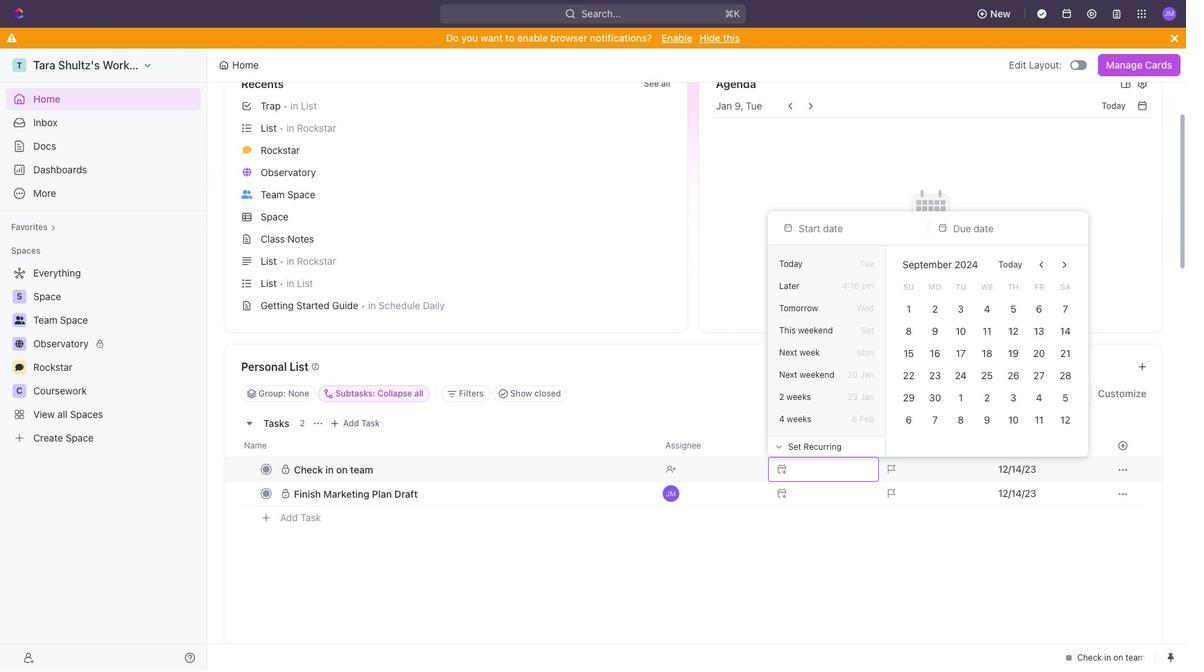 Task type: vqa. For each thing, say whether or not it's contained in the screenshot.


Task type: locate. For each thing, give the bounding box(es) containing it.
12 up 19
[[1009, 325, 1019, 337]]

1 horizontal spatial add
[[343, 418, 359, 429]]

5 down 28
[[1063, 392, 1069, 404]]

0 horizontal spatial today
[[780, 259, 803, 269]]

1 list • in rockstar from the top
[[261, 122, 336, 134]]

1 horizontal spatial 5
[[1063, 392, 1069, 404]]

rockstar up observatory
[[261, 144, 300, 156]]

trap • in list
[[261, 100, 317, 112]]

rockstar down trap • in list
[[297, 122, 336, 134]]

20
[[1034, 347, 1046, 359], [848, 370, 858, 380]]

0 vertical spatial add
[[885, 258, 901, 268]]

0 horizontal spatial home
[[33, 93, 60, 105]]

0 horizontal spatial add task
[[280, 512, 321, 523]]

7 up 14
[[1063, 303, 1069, 315]]

list up getting at top
[[261, 277, 277, 289]]

0 vertical spatial 12
[[1009, 325, 1019, 337]]

3 down tu
[[958, 303, 964, 315]]

1
[[907, 303, 911, 315], [959, 392, 964, 404]]

next
[[780, 347, 798, 358], [780, 370, 798, 380]]

agenda left the items
[[811, 233, 840, 243]]

0 horizontal spatial 11
[[983, 325, 992, 337]]

2024
[[955, 259, 979, 270]]

list down trap in the left of the page
[[261, 122, 277, 134]]

1 horizontal spatial home
[[232, 59, 259, 71]]

1 horizontal spatial 8
[[958, 414, 965, 426]]

0 vertical spatial list • in rockstar
[[261, 122, 336, 134]]

0 vertical spatial rockstar
[[297, 122, 336, 134]]

11 down search tasks... text box
[[1036, 414, 1044, 426]]

1 horizontal spatial 10
[[1009, 414, 1019, 426]]

weekend down the week
[[800, 370, 835, 380]]

home
[[232, 59, 259, 71], [33, 93, 60, 105]]

3 down 26
[[1011, 392, 1017, 404]]

edit layout:
[[1010, 59, 1062, 71]]

1 vertical spatial 5
[[1063, 392, 1069, 404]]

today for the left 'today' button
[[999, 259, 1023, 270]]

0 vertical spatial space
[[288, 189, 315, 200]]

6 down 29
[[906, 414, 912, 426]]

27
[[1034, 370, 1046, 381]]

• up getting at top
[[280, 278, 284, 289]]

tree
[[6, 262, 201, 449]]

later
[[780, 281, 800, 291]]

6
[[1037, 303, 1043, 315], [852, 414, 858, 424], [906, 414, 912, 426]]

• right "guide"
[[361, 300, 366, 311]]

1 vertical spatial home
[[33, 93, 60, 105]]

check
[[294, 464, 323, 475]]

1 vertical spatial weekend
[[800, 370, 835, 380]]

0 vertical spatial 5
[[1011, 303, 1017, 315]]

10 up "17"
[[956, 325, 967, 337]]

5 down th
[[1011, 303, 1017, 315]]

0 vertical spatial 20
[[1034, 347, 1046, 359]]

0 horizontal spatial 20
[[848, 370, 858, 380]]

enable
[[662, 32, 693, 44]]

schedule
[[379, 300, 420, 311]]

add down finish
[[280, 512, 298, 523]]

1 vertical spatial 1
[[959, 392, 964, 404]]

1 horizontal spatial 3
[[1011, 392, 1017, 404]]

docs
[[33, 140, 56, 152]]

set recurring
[[789, 441, 842, 452]]

2 list • in rockstar from the top
[[261, 255, 336, 267]]

guide
[[332, 300, 359, 311]]

add task down finish
[[280, 512, 321, 523]]

2 vertical spatial add
[[280, 512, 298, 523]]

1 horizontal spatial add task
[[343, 418, 380, 429]]

in left the on
[[326, 464, 334, 475]]

0 vertical spatial 7
[[1063, 303, 1069, 315]]

20 up 27 in the right bottom of the page
[[1034, 347, 1046, 359]]

1 horizontal spatial today button
[[1097, 98, 1132, 114]]

list • in rockstar down "notes"
[[261, 255, 336, 267]]

list
[[301, 100, 317, 112], [261, 122, 277, 134], [261, 255, 277, 267], [261, 277, 277, 289], [297, 277, 313, 289], [290, 361, 309, 373]]

list down class
[[261, 255, 277, 267]]

1 horizontal spatial 6
[[906, 414, 912, 426]]

0 horizontal spatial agenda
[[716, 78, 757, 90]]

weekend for this weekend
[[798, 325, 833, 336]]

september 2024
[[903, 259, 979, 270]]

spaces
[[11, 246, 40, 256]]

1 vertical spatial 3
[[1011, 392, 1017, 404]]

0 vertical spatial 4
[[985, 303, 991, 315]]

1 vertical spatial 10
[[1009, 414, 1019, 426]]

1 horizontal spatial 12
[[1061, 414, 1071, 426]]

agenda
[[716, 78, 757, 90], [811, 233, 840, 243]]

8
[[906, 325, 912, 337], [958, 414, 965, 426]]

1 vertical spatial rockstar
[[261, 144, 300, 156]]

next for next week
[[780, 347, 798, 358]]

today up later
[[780, 259, 803, 269]]

space down observatory
[[288, 189, 315, 200]]

0 horizontal spatial 23
[[848, 392, 858, 402]]

1 vertical spatial jan
[[861, 392, 875, 402]]

tu
[[956, 282, 967, 291]]

jan up feb
[[861, 392, 875, 402]]

0 vertical spatial 1
[[907, 303, 911, 315]]

globe image
[[242, 168, 251, 177]]

12
[[1009, 325, 1019, 337], [1061, 414, 1071, 426]]

1 vertical spatial 12
[[1061, 414, 1071, 426]]

weekend for next weekend
[[800, 370, 835, 380]]

september
[[903, 259, 952, 270]]

manage cards
[[1107, 59, 1173, 71]]

• inside trap • in list
[[284, 100, 288, 111]]

weeks down 2 weeks
[[787, 414, 812, 424]]

2 jan from the top
[[861, 392, 875, 402]]

home inside sidebar navigation
[[33, 93, 60, 105]]

2 next from the top
[[780, 370, 798, 380]]

2 up 4 weeks
[[780, 392, 785, 402]]

list • in rockstar down trap • in list
[[261, 122, 336, 134]]

1 horizontal spatial 11
[[1036, 414, 1044, 426]]

4 down 2 weeks
[[780, 414, 785, 424]]

task up team
[[362, 418, 380, 429]]

add task button
[[327, 415, 386, 432], [274, 510, 327, 526]]

on
[[336, 464, 348, 475]]

6 left feb
[[852, 414, 858, 424]]

pm
[[862, 281, 875, 291]]

favorites
[[11, 222, 48, 232]]

1 vertical spatial next
[[780, 370, 798, 380]]

2 horizontal spatial today
[[1102, 101, 1126, 111]]

2 horizontal spatial add
[[885, 258, 901, 268]]

23 down 16
[[929, 370, 941, 381]]

tree inside sidebar navigation
[[6, 262, 201, 449]]

1 vertical spatial 9
[[985, 414, 991, 426]]

today button
[[1097, 98, 1132, 114], [991, 254, 1031, 276]]

add task up team
[[343, 418, 380, 429]]

want
[[481, 32, 503, 44]]

1 down su
[[907, 303, 911, 315]]

8 down 24
[[958, 414, 965, 426]]

rockstar down "notes"
[[297, 255, 336, 267]]

0 vertical spatial 23
[[929, 370, 941, 381]]

0 vertical spatial 11
[[983, 325, 992, 337]]

1 horizontal spatial today
[[999, 259, 1023, 270]]

list • in rockstar
[[261, 122, 336, 134], [261, 255, 336, 267]]

1 vertical spatial add task
[[280, 512, 321, 523]]

0 horizontal spatial 4
[[780, 414, 785, 424]]

home up inbox
[[33, 93, 60, 105]]

1 horizontal spatial 23
[[929, 370, 941, 381]]

1 horizontal spatial agenda
[[811, 233, 840, 243]]

3
[[958, 303, 964, 315], [1011, 392, 1017, 404]]

2 vertical spatial 4
[[780, 414, 785, 424]]

•
[[284, 100, 288, 111], [280, 122, 284, 134], [280, 256, 284, 267], [280, 278, 284, 289], [361, 300, 366, 311]]

1 vertical spatial 20
[[848, 370, 858, 380]]

0 vertical spatial weeks
[[787, 392, 811, 402]]

agenda for agenda items from your calendars will show here.
[[811, 233, 840, 243]]

tomorrow
[[780, 303, 819, 313]]

1 vertical spatial 11
[[1036, 414, 1044, 426]]

4
[[985, 303, 991, 315], [1037, 392, 1043, 404], [780, 414, 785, 424]]

1 vertical spatial agenda
[[811, 233, 840, 243]]

add task button up team
[[327, 415, 386, 432]]

23 jan
[[848, 392, 875, 402]]

browser
[[551, 32, 588, 44]]

1 vertical spatial add
[[343, 418, 359, 429]]

0 vertical spatial add task
[[343, 418, 380, 429]]

9 down search tasks... text box
[[985, 414, 991, 426]]

1 horizontal spatial task
[[362, 418, 380, 429]]

20 up the 23 jan
[[848, 370, 858, 380]]

21
[[1061, 347, 1071, 359]]

1 horizontal spatial 7
[[1063, 303, 1069, 315]]

sat
[[862, 325, 875, 336]]

6 up 13
[[1037, 303, 1043, 315]]

Start date text field
[[799, 222, 914, 234]]

add down your
[[885, 258, 901, 268]]

1 vertical spatial 23
[[848, 392, 858, 402]]

0 vertical spatial home
[[232, 59, 259, 71]]

space up class
[[261, 211, 289, 223]]

1 vertical spatial weeks
[[787, 414, 812, 424]]

dashboards
[[33, 164, 87, 175]]

home up recents in the top of the page
[[232, 59, 259, 71]]

0 vertical spatial 3
[[958, 303, 964, 315]]

0 vertical spatial weekend
[[798, 325, 833, 336]]

1 vertical spatial 7
[[933, 414, 938, 426]]

7 down 30
[[933, 414, 938, 426]]

recurring
[[804, 441, 842, 452]]

weeks for 4 weeks
[[787, 414, 812, 424]]

today up th
[[999, 259, 1023, 270]]

today button up th
[[991, 254, 1031, 276]]

0 horizontal spatial task
[[301, 512, 321, 523]]

recents
[[241, 78, 284, 90]]

0 vertical spatial task
[[362, 418, 380, 429]]

favorites button
[[6, 219, 62, 236]]

12 down 28
[[1061, 414, 1071, 426]]

agenda down this
[[716, 78, 757, 90]]

0 horizontal spatial 7
[[933, 414, 938, 426]]

sidebar navigation
[[0, 49, 207, 671]]

add
[[885, 258, 901, 268], [343, 418, 359, 429], [280, 512, 298, 523]]

1 down 24
[[959, 392, 964, 404]]

2 horizontal spatial 4
[[1037, 392, 1043, 404]]

9
[[932, 325, 938, 337], [985, 414, 991, 426]]

1 vertical spatial today button
[[991, 254, 1031, 276]]

space
[[288, 189, 315, 200], [261, 211, 289, 223]]

11 up the 18 on the right bottom of page
[[983, 325, 992, 337]]

in down the class notes on the top left
[[287, 255, 294, 267]]

1 horizontal spatial 9
[[985, 414, 991, 426]]

task down finish
[[301, 512, 321, 523]]

list up started
[[297, 277, 313, 289]]

add task button down finish
[[274, 510, 327, 526]]

comment image
[[242, 146, 251, 154]]

23 down 20 jan
[[848, 392, 858, 402]]

10
[[956, 325, 967, 337], [1009, 414, 1019, 426]]

weeks up 4 weeks
[[787, 392, 811, 402]]

manage
[[1107, 59, 1143, 71]]

24
[[956, 370, 967, 381]]

0 vertical spatial agenda
[[716, 78, 757, 90]]

show
[[962, 233, 983, 243]]

0 horizontal spatial 12
[[1009, 325, 1019, 337]]

1 next from the top
[[780, 347, 798, 358]]

0 vertical spatial jan
[[861, 370, 875, 380]]

7
[[1063, 303, 1069, 315], [933, 414, 938, 426]]

• down trap • in list
[[280, 122, 284, 134]]

layout:
[[1029, 59, 1062, 71]]

4 down 27 in the right bottom of the page
[[1037, 392, 1043, 404]]

0 vertical spatial 9
[[932, 325, 938, 337]]

next left the week
[[780, 347, 798, 358]]

1 jan from the top
[[861, 370, 875, 380]]

28
[[1060, 370, 1072, 381]]

today button down manage
[[1097, 98, 1132, 114]]

next for next weekend
[[780, 370, 798, 380]]

0 horizontal spatial 10
[[956, 325, 967, 337]]

personal
[[241, 361, 287, 373]]

jan down mon at the bottom right of the page
[[861, 370, 875, 380]]

1 horizontal spatial 20
[[1034, 347, 1046, 359]]

rockstar link
[[236, 139, 682, 162]]

daily
[[423, 300, 445, 311]]

see
[[644, 78, 659, 89]]

1 vertical spatial list • in rockstar
[[261, 255, 336, 267]]

add up the on
[[343, 418, 359, 429]]

4 down we
[[985, 303, 991, 315]]

0 vertical spatial add task button
[[327, 415, 386, 432]]

8 up 15 at the right
[[906, 325, 912, 337]]

home link
[[6, 88, 201, 110]]

9 up 16
[[932, 325, 938, 337]]

0 vertical spatial next
[[780, 347, 798, 358]]

rockstar
[[297, 122, 336, 134], [261, 144, 300, 156], [297, 255, 336, 267]]

week
[[800, 347, 820, 358]]

• right trap in the left of the page
[[284, 100, 288, 111]]

0 horizontal spatial 8
[[906, 325, 912, 337]]

next up 2 weeks
[[780, 370, 798, 380]]

today down manage
[[1102, 101, 1126, 111]]

1 vertical spatial space
[[261, 211, 289, 223]]

new button
[[971, 3, 1020, 25]]

0 horizontal spatial 5
[[1011, 303, 1017, 315]]

5
[[1011, 303, 1017, 315], [1063, 392, 1069, 404]]

0 horizontal spatial 1
[[907, 303, 911, 315]]

weekend up the week
[[798, 325, 833, 336]]

10 down search tasks... text box
[[1009, 414, 1019, 426]]

1 vertical spatial task
[[301, 512, 321, 523]]

11
[[983, 325, 992, 337], [1036, 414, 1044, 426]]

0 horizontal spatial today button
[[991, 254, 1031, 276]]

30
[[929, 392, 941, 404]]



Task type: describe. For each thing, give the bounding box(es) containing it.
22
[[903, 370, 915, 381]]

team space link
[[236, 184, 682, 206]]

weeks for 2 weeks
[[787, 392, 811, 402]]

1 horizontal spatial 4
[[985, 303, 991, 315]]

you
[[462, 32, 478, 44]]

25
[[982, 370, 993, 381]]

20 jan
[[848, 370, 875, 380]]

observatory
[[261, 166, 316, 178]]

this
[[723, 32, 740, 44]]

mo
[[929, 282, 942, 291]]

finish
[[294, 488, 321, 500]]

team space
[[261, 189, 315, 200]]

inbox
[[33, 117, 58, 128]]

0 horizontal spatial 3
[[958, 303, 964, 315]]

jan for 20 jan
[[861, 370, 875, 380]]

search...
[[582, 8, 621, 19]]

0 vertical spatial 10
[[956, 325, 967, 337]]

edit
[[1010, 59, 1027, 71]]

fr
[[1035, 282, 1045, 291]]

2 down '25'
[[985, 392, 991, 404]]

docs link
[[6, 135, 201, 157]]

your
[[887, 233, 904, 243]]

2 horizontal spatial 6
[[1037, 303, 1043, 315]]

wed
[[857, 303, 875, 313]]

do you want to enable browser notifications? enable hide this
[[446, 32, 740, 44]]

from
[[866, 233, 885, 243]]

th
[[1008, 282, 1019, 291]]

plan
[[372, 488, 392, 500]]

this
[[780, 325, 796, 336]]

add calendar integrations button
[[868, 255, 994, 272]]

2 vertical spatial rockstar
[[297, 255, 336, 267]]

1 vertical spatial 4
[[1037, 392, 1043, 404]]

17
[[957, 347, 966, 359]]

1 horizontal spatial 1
[[959, 392, 964, 404]]

next week
[[780, 347, 820, 358]]

29
[[903, 392, 915, 404]]

enable
[[517, 32, 548, 44]]

0 horizontal spatial 6
[[852, 414, 858, 424]]

18
[[982, 347, 993, 359]]

we
[[981, 282, 994, 291]]

manage cards button
[[1098, 54, 1181, 76]]

here.
[[985, 233, 1005, 243]]

space link
[[236, 206, 682, 228]]

tasks
[[264, 417, 290, 429]]

notes
[[288, 233, 314, 245]]

check in on team link
[[280, 459, 655, 480]]

• inside list • in list
[[280, 278, 284, 289]]

jan for 23 jan
[[861, 392, 875, 402]]

today for top 'today' button
[[1102, 101, 1126, 111]]

19
[[1009, 347, 1019, 359]]

1 vertical spatial 8
[[958, 414, 965, 426]]

1 vertical spatial add task button
[[274, 510, 327, 526]]

0 horizontal spatial add
[[280, 512, 298, 523]]

2 right tasks
[[300, 418, 305, 429]]

su
[[904, 282, 915, 291]]

integrations
[[940, 258, 988, 268]]

see all
[[644, 78, 671, 89]]

items
[[843, 233, 864, 243]]

will
[[947, 233, 960, 243]]

getting
[[261, 300, 294, 311]]

• up list • in list
[[280, 256, 284, 267]]

23 for 23 jan
[[848, 392, 858, 402]]

23 for 23
[[929, 370, 941, 381]]

in up getting at top
[[287, 277, 294, 289]]

• inside 'getting started guide • in schedule daily'
[[361, 300, 366, 311]]

4 weeks
[[780, 414, 812, 424]]

26
[[1008, 370, 1020, 381]]

new
[[991, 8, 1011, 19]]

sa
[[1061, 282, 1071, 291]]

class notes
[[261, 233, 314, 245]]

4:16 pm
[[843, 281, 875, 291]]

calendars
[[907, 233, 945, 243]]

6 feb
[[852, 414, 875, 424]]

feb
[[860, 414, 875, 424]]

to
[[506, 32, 515, 44]]

tue
[[860, 259, 875, 269]]

15
[[904, 347, 914, 359]]

20 for 20 jan
[[848, 370, 858, 380]]

list right personal
[[290, 361, 309, 373]]

class notes link
[[236, 228, 682, 250]]

in right "guide"
[[368, 300, 376, 311]]

mon
[[858, 347, 875, 358]]

team
[[350, 464, 373, 475]]

personal list
[[241, 361, 309, 373]]

Due date text field
[[954, 222, 1069, 234]]

0 vertical spatial 8
[[906, 325, 912, 337]]

list • in list
[[261, 277, 313, 289]]

user group image
[[241, 190, 252, 199]]

this weekend
[[780, 325, 833, 336]]

0 vertical spatial today button
[[1097, 98, 1132, 114]]

0 horizontal spatial 9
[[932, 325, 938, 337]]

agenda items from your calendars will show here.
[[811, 233, 1007, 243]]

class
[[261, 233, 285, 245]]

inbox link
[[6, 112, 201, 134]]

started
[[297, 300, 330, 311]]

trap
[[261, 100, 281, 112]]

draft
[[395, 488, 418, 500]]

4:16
[[843, 281, 860, 291]]

in down trap • in list
[[287, 122, 294, 134]]

Search tasks... text field
[[955, 384, 1091, 404]]

agenda for agenda
[[716, 78, 757, 90]]

check in on team
[[294, 464, 373, 475]]

getting started guide • in schedule daily
[[261, 300, 445, 311]]

2 weeks
[[780, 392, 811, 402]]

list right trap in the left of the page
[[301, 100, 317, 112]]

customize button
[[1094, 384, 1151, 404]]

2 down the mo
[[932, 303, 938, 315]]

see all button
[[639, 76, 676, 92]]

14
[[1061, 325, 1071, 337]]

finish marketing plan draft link
[[280, 484, 655, 504]]

cards
[[1146, 59, 1173, 71]]

13
[[1035, 325, 1045, 337]]

finish marketing plan draft
[[294, 488, 418, 500]]

20 for 20
[[1034, 347, 1046, 359]]

in right trap in the left of the page
[[291, 100, 298, 112]]

observatory link
[[236, 162, 682, 184]]



